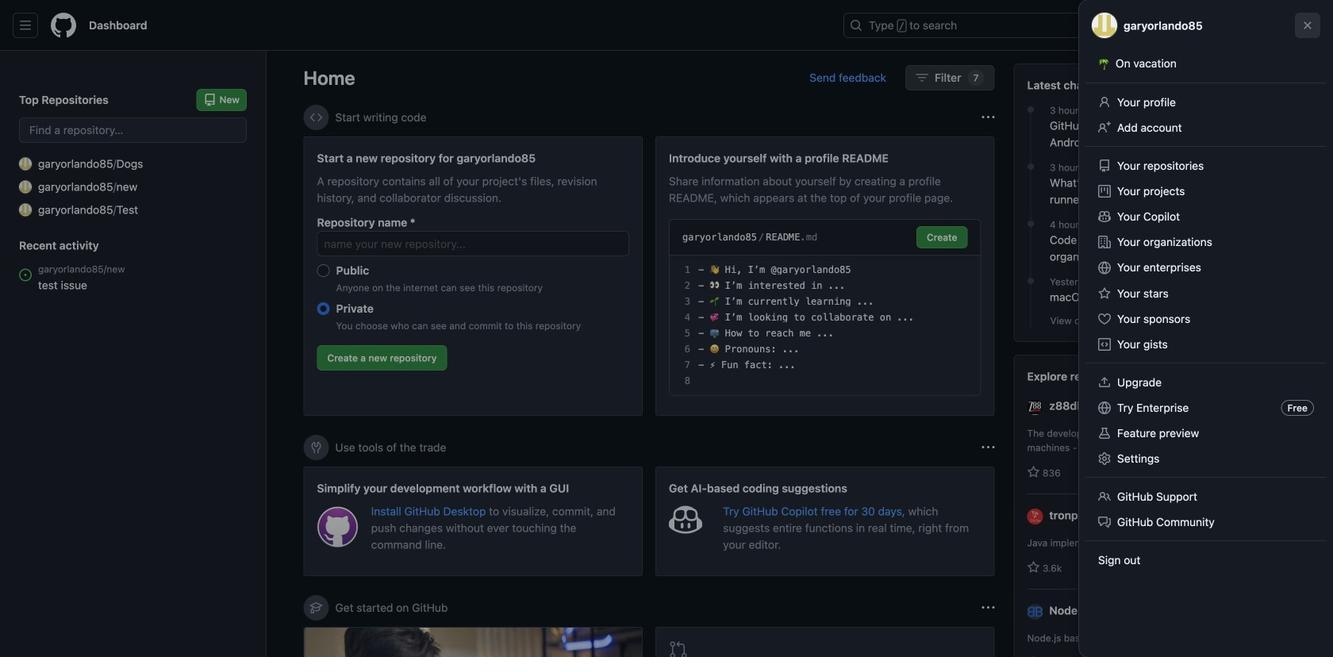 Task type: describe. For each thing, give the bounding box(es) containing it.
homepage image
[[51, 13, 76, 38]]

account element
[[0, 51, 267, 657]]

2 dot fill image from the top
[[1025, 160, 1037, 173]]

dot fill image
[[1025, 217, 1037, 230]]

explore element
[[1014, 63, 1296, 657]]

command palette image
[[1102, 19, 1115, 32]]

explore repositories navigation
[[1014, 355, 1296, 657]]



Task type: locate. For each thing, give the bounding box(es) containing it.
1 dot fill image from the top
[[1025, 103, 1037, 116]]

0 vertical spatial dot fill image
[[1025, 103, 1037, 116]]

triangle down image
[[1171, 19, 1183, 32]]

star image
[[1027, 561, 1040, 574]]

2 vertical spatial dot fill image
[[1025, 275, 1037, 287]]

1 vertical spatial dot fill image
[[1025, 160, 1037, 173]]

dot fill image
[[1025, 103, 1037, 116], [1025, 160, 1037, 173], [1025, 275, 1037, 287]]

plus image
[[1152, 19, 1164, 32]]

3 dot fill image from the top
[[1025, 275, 1037, 287]]

star image
[[1027, 466, 1040, 479]]



Task type: vqa. For each thing, say whether or not it's contained in the screenshot.
star image
yes



